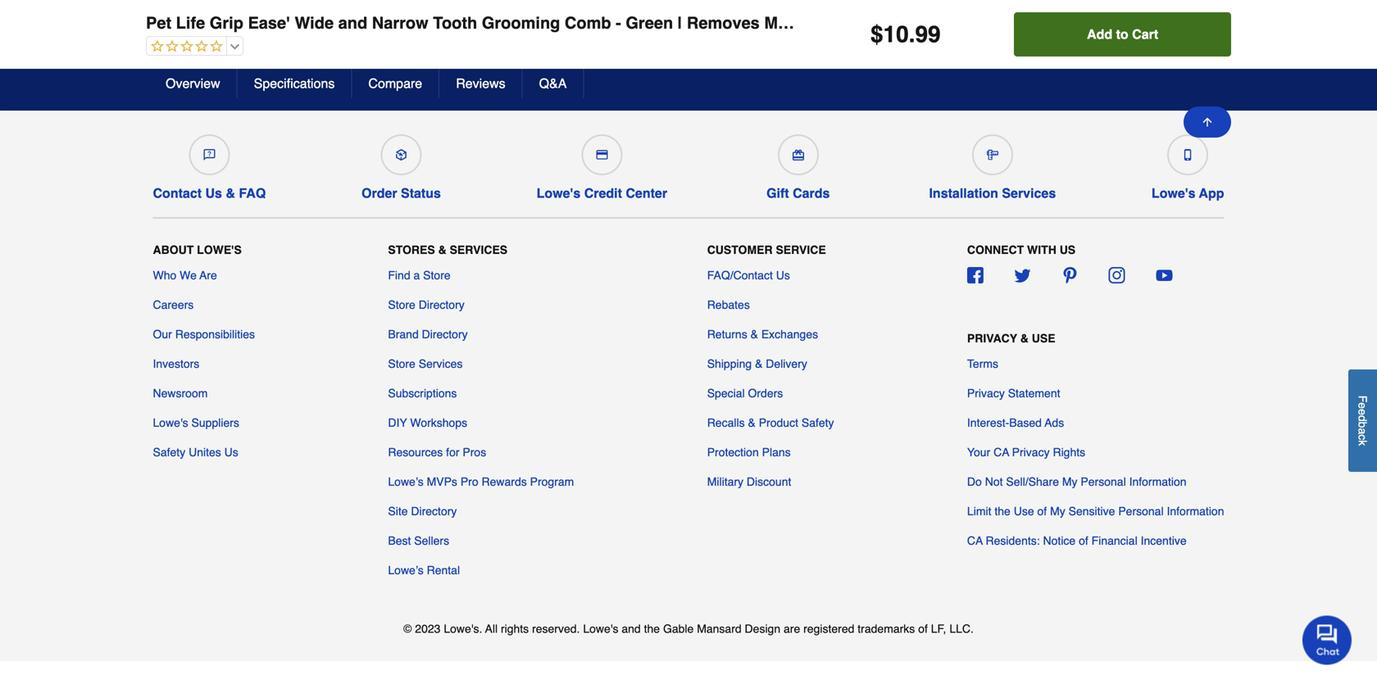 Task type: locate. For each thing, give the bounding box(es) containing it.
0 horizontal spatial the
[[644, 623, 660, 636]]

0 vertical spatial of
[[1038, 505, 1047, 518]]

center
[[626, 186, 668, 201]]

safety right product
[[802, 416, 835, 430]]

control
[[1221, 14, 1279, 32]]

2 vertical spatial directory
[[411, 505, 457, 518]]

mobile image
[[1183, 149, 1194, 161]]

1 horizontal spatial a
[[1357, 428, 1370, 435]]

of right notice
[[1079, 535, 1089, 548]]

0 vertical spatial to
[[1117, 27, 1129, 42]]

use down sell/share
[[1014, 505, 1035, 518]]

and left gable
[[622, 623, 641, 636]]

compare button
[[352, 69, 440, 98]]

0 vertical spatial a
[[414, 269, 420, 282]]

0 vertical spatial directory
[[419, 298, 465, 312]]

registered
[[804, 623, 855, 636]]

lowe's down newsroom
[[153, 416, 188, 430]]

safety unites us
[[153, 446, 238, 459]]

lowe's mvps pro rewards program
[[388, 476, 574, 489]]

1 e from the top
[[1357, 403, 1370, 409]]

2 horizontal spatial us
[[776, 269, 790, 282]]

lowe's credit center link
[[537, 128, 668, 202]]

installation
[[930, 186, 999, 201]]

services for store services
[[419, 357, 463, 371]]

0 vertical spatial lowe's
[[388, 476, 424, 489]]

& up statement
[[1021, 332, 1029, 345]]

1 horizontal spatial for
[[1116, 14, 1138, 32]]

& right stores
[[438, 243, 447, 257]]

| right knots
[[966, 14, 970, 32]]

0 vertical spatial safety
[[802, 416, 835, 430]]

0 horizontal spatial |
[[678, 14, 683, 32]]

facebook image
[[968, 267, 984, 284]]

0 vertical spatial services
[[1002, 186, 1056, 201]]

arrow up image
[[1201, 116, 1215, 129]]

removes
[[687, 14, 760, 32]]

1 vertical spatial use
[[1014, 505, 1035, 518]]

safety unites us link
[[153, 444, 238, 461]]

reserved.
[[532, 623, 580, 636]]

q&a button
[[523, 69, 584, 98]]

0 vertical spatial information
[[1130, 476, 1187, 489]]

privacy for privacy statement
[[968, 387, 1005, 400]]

us right contact
[[205, 186, 222, 201]]

us for faq/contact
[[776, 269, 790, 282]]

find
[[388, 269, 411, 282]]

to right add
[[1117, 27, 1129, 42]]

1 horizontal spatial safety
[[802, 416, 835, 430]]

store for directory
[[388, 298, 416, 312]]

personal up limit the use of my sensitive personal information
[[1081, 476, 1127, 489]]

returns & exchanges link
[[708, 326, 819, 343]]

faq/contact us
[[708, 269, 790, 282]]

do
[[968, 476, 982, 489]]

use up statement
[[1032, 332, 1056, 345]]

credit card image
[[597, 149, 608, 161]]

b
[[1357, 422, 1370, 428]]

gable
[[663, 623, 694, 636]]

1 horizontal spatial |
[[966, 14, 970, 32]]

to down trends on the left of page
[[594, 70, 605, 84]]

store down brand
[[388, 357, 416, 371]]

installation services link
[[930, 128, 1056, 202]]

contact us & faq
[[153, 186, 266, 201]]

lowe's left "app"
[[1152, 186, 1196, 201]]

for right add
[[1116, 14, 1138, 32]]

us right unites
[[224, 446, 238, 459]]

1 vertical spatial privacy
[[968, 387, 1005, 400]]

1 vertical spatial my
[[1051, 505, 1066, 518]]

rubberized
[[975, 14, 1064, 32]]

1 vertical spatial personal
[[1119, 505, 1164, 518]]

of down sell/share
[[1038, 505, 1047, 518]]

lowe's
[[388, 476, 424, 489], [388, 564, 424, 577]]

1 vertical spatial safety
[[153, 446, 186, 459]]

lowe's for lowe's suppliers
[[153, 416, 188, 430]]

responsibilities
[[175, 328, 255, 341]]

a inside button
[[1357, 428, 1370, 435]]

directory up sellers
[[411, 505, 457, 518]]

resources
[[388, 446, 443, 459]]

1 horizontal spatial to
[[1117, 27, 1129, 42]]

lowe's app
[[1152, 186, 1225, 201]]

1 vertical spatial to
[[594, 70, 605, 84]]

f e e d b a c k
[[1357, 396, 1370, 446]]

services inside the store services link
[[419, 357, 463, 371]]

sign up button
[[906, 43, 1010, 88]]

green
[[626, 14, 673, 32]]

a up k
[[1357, 428, 1370, 435]]

my up notice
[[1051, 505, 1066, 518]]

do not sell/share my personal information
[[968, 476, 1187, 489]]

services inside installation services link
[[1002, 186, 1056, 201]]

the right limit
[[995, 505, 1011, 518]]

terms
[[968, 357, 999, 371]]

lowe's suppliers link
[[153, 415, 239, 431]]

investors link
[[153, 356, 200, 372]]

and up got
[[537, 47, 572, 69]]

store
[[423, 269, 451, 282], [388, 298, 416, 312], [388, 357, 416, 371]]

privacy up sell/share
[[1013, 446, 1050, 459]]

0 vertical spatial us
[[205, 186, 222, 201]]

& for privacy & use
[[1021, 332, 1029, 345]]

0 horizontal spatial safety
[[153, 446, 186, 459]]

and right wide
[[338, 14, 368, 32]]

gift cards link
[[763, 128, 834, 202]]

privacy up terms link
[[968, 332, 1018, 345]]

services down brand directory 'link'
[[419, 357, 463, 371]]

1 horizontal spatial the
[[995, 505, 1011, 518]]

1 vertical spatial a
[[1357, 428, 1370, 435]]

lowe's up site
[[388, 476, 424, 489]]

e
[[1357, 403, 1370, 409], [1357, 409, 1370, 416]]

sign up form
[[662, 43, 1010, 88]]

contact us & faq link
[[153, 128, 266, 202]]

twitter image
[[1015, 267, 1031, 284]]

delivery
[[766, 357, 808, 371]]

lowe's inside 'link'
[[388, 476, 424, 489]]

$ 10 . 99
[[871, 21, 941, 48]]

to inside button
[[1117, 27, 1129, 42]]

pinterest image
[[1062, 267, 1079, 284]]

all
[[485, 623, 498, 636]]

information inside do not sell/share my personal information link
[[1130, 476, 1187, 489]]

rights
[[1053, 446, 1086, 459]]

1 vertical spatial information
[[1167, 505, 1225, 518]]

us down customer service
[[776, 269, 790, 282]]

program
[[530, 476, 574, 489]]

use
[[1032, 332, 1056, 345], [1014, 505, 1035, 518]]

directory
[[419, 298, 465, 312], [422, 328, 468, 341], [411, 505, 457, 518]]

deals, inspiration and trends we've got ideas to share.
[[368, 47, 642, 84]]

0 horizontal spatial us
[[205, 186, 222, 201]]

1 vertical spatial the
[[644, 623, 660, 636]]

connect with us
[[968, 243, 1076, 257]]

lowe's for lowe's rental
[[388, 564, 424, 577]]

0 horizontal spatial ca
[[968, 535, 983, 548]]

& right the recalls
[[748, 416, 756, 430]]

store for services
[[388, 357, 416, 371]]

careers
[[153, 298, 194, 312]]

2 vertical spatial services
[[419, 357, 463, 371]]

stores & services
[[388, 243, 508, 257]]

directory down store directory
[[422, 328, 468, 341]]

1 horizontal spatial us
[[224, 446, 238, 459]]

1 vertical spatial store
[[388, 298, 416, 312]]

my down rights at right
[[1063, 476, 1078, 489]]

lowe's down best
[[388, 564, 424, 577]]

tooth
[[433, 14, 478, 32]]

99
[[916, 21, 941, 48]]

2 horizontal spatial of
[[1079, 535, 1089, 548]]

gift cards
[[767, 186, 830, 201]]

& left delivery
[[755, 357, 763, 371]]

1 vertical spatial directory
[[422, 328, 468, 341]]

site directory
[[388, 505, 457, 518]]

1 vertical spatial us
[[776, 269, 790, 282]]

lowe's for lowe's mvps pro rewards program
[[388, 476, 424, 489]]

1 vertical spatial of
[[1079, 535, 1089, 548]]

directory up brand directory 'link'
[[419, 298, 465, 312]]

0 vertical spatial store
[[423, 269, 451, 282]]

& right returns
[[751, 328, 759, 341]]

use for the
[[1014, 505, 1035, 518]]

for left pros
[[446, 446, 460, 459]]

0 horizontal spatial to
[[594, 70, 605, 84]]

2 | from the left
[[966, 14, 970, 32]]

lowe's suppliers
[[153, 416, 239, 430]]

store inside store directory link
[[388, 298, 416, 312]]

knots
[[915, 14, 961, 32]]

0 vertical spatial ca
[[994, 446, 1010, 459]]

lowe's left credit
[[537, 186, 581, 201]]

0 horizontal spatial for
[[446, 446, 460, 459]]

e up d
[[1357, 403, 1370, 409]]

1 vertical spatial lowe's
[[388, 564, 424, 577]]

workshops
[[410, 416, 468, 430]]

shipping & delivery link
[[708, 356, 808, 372]]

2 vertical spatial store
[[388, 357, 416, 371]]

the left gable
[[644, 623, 660, 636]]

special orders
[[708, 387, 783, 400]]

safety left unites
[[153, 446, 186, 459]]

of for financial
[[1079, 535, 1089, 548]]

military discount
[[708, 476, 792, 489]]

status
[[401, 186, 441, 201]]

gift
[[767, 186, 789, 201]]

0 vertical spatial the
[[995, 505, 1011, 518]]

ca right your
[[994, 446, 1010, 459]]

services
[[1002, 186, 1056, 201], [450, 243, 508, 257], [419, 357, 463, 371]]

0 vertical spatial use
[[1032, 332, 1056, 345]]

& left faq
[[226, 186, 235, 201]]

with
[[1028, 243, 1057, 257]]

1 horizontal spatial ca
[[994, 446, 1010, 459]]

specifications
[[254, 76, 335, 91]]

services up connect with us
[[1002, 186, 1056, 201]]

a right the find on the left of page
[[414, 269, 420, 282]]

personal up "incentive"
[[1119, 505, 1164, 518]]

store up brand
[[388, 298, 416, 312]]

services up 'find a store' link
[[450, 243, 508, 257]]

& for returns & exchanges
[[751, 328, 759, 341]]

| right the green
[[678, 14, 683, 32]]

store down stores & services
[[423, 269, 451, 282]]

d
[[1357, 416, 1370, 422]]

specifications button
[[238, 69, 352, 98]]

0 vertical spatial privacy
[[968, 332, 1018, 345]]

your ca privacy rights
[[968, 446, 1086, 459]]

1 horizontal spatial of
[[1038, 505, 1047, 518]]

use for &
[[1032, 332, 1056, 345]]

of left lf,
[[919, 623, 928, 636]]

military discount link
[[708, 474, 792, 490]]

1 lowe's from the top
[[388, 476, 424, 489]]

plans
[[762, 446, 791, 459]]

about lowe's
[[153, 243, 242, 257]]

privacy up "interest-"
[[968, 387, 1005, 400]]

|
[[678, 14, 683, 32], [966, 14, 970, 32]]

e up b
[[1357, 409, 1370, 416]]

& for recalls & product safety
[[748, 416, 756, 430]]

2023
[[415, 623, 441, 636]]

us for contact
[[205, 186, 222, 201]]

add
[[1088, 27, 1113, 42]]

directory for store directory
[[419, 298, 465, 312]]

0 horizontal spatial of
[[919, 623, 928, 636]]

rights
[[501, 623, 529, 636]]

2 lowe's from the top
[[388, 564, 424, 577]]

best sellers
[[388, 535, 449, 548]]

lowe's
[[537, 186, 581, 201], [1152, 186, 1196, 201], [197, 243, 242, 257], [153, 416, 188, 430], [583, 623, 619, 636]]

& for shipping & delivery
[[755, 357, 763, 371]]

ca down limit
[[968, 535, 983, 548]]

who we are
[[153, 269, 217, 282]]



Task type: describe. For each thing, give the bounding box(es) containing it.
site directory link
[[388, 503, 457, 520]]

q&a
[[539, 76, 567, 91]]

us
[[1060, 243, 1076, 257]]

& for stores & services
[[438, 243, 447, 257]]

zero stars image
[[147, 39, 223, 55]]

diy workshops link
[[388, 415, 468, 431]]

rental
[[427, 564, 460, 577]]

2 e from the top
[[1357, 409, 1370, 416]]

your ca privacy rights link
[[968, 444, 1086, 461]]

lowe's up are
[[197, 243, 242, 257]]

about
[[153, 243, 194, 257]]

pickup image
[[396, 149, 407, 161]]

store services
[[388, 357, 463, 371]]

services for installation services
[[1002, 186, 1056, 201]]

not
[[986, 476, 1003, 489]]

customer care image
[[204, 149, 215, 161]]

life
[[176, 14, 205, 32]]

faq/contact us link
[[708, 267, 790, 284]]

lowe's mvps pro rewards program link
[[388, 474, 574, 490]]

1 vertical spatial ca
[[968, 535, 983, 548]]

mats,
[[765, 14, 807, 32]]

service
[[776, 243, 826, 257]]

0 vertical spatial for
[[1116, 14, 1138, 32]]

sensitive
[[1069, 505, 1116, 518]]

ca residents: notice of financial incentive link
[[968, 533, 1187, 549]]

returns & exchanges
[[708, 328, 819, 341]]

add to cart button
[[1015, 12, 1232, 57]]

k
[[1357, 440, 1370, 446]]

of for my
[[1038, 505, 1047, 518]]

f e e d b a c k button
[[1349, 370, 1378, 472]]

wide
[[295, 14, 334, 32]]

0 vertical spatial personal
[[1081, 476, 1127, 489]]

rebates link
[[708, 297, 750, 313]]

limit
[[968, 505, 992, 518]]

lowe's rental link
[[388, 562, 460, 579]]

brand
[[388, 328, 419, 341]]

cart
[[1133, 27, 1159, 42]]

directory for brand directory
[[422, 328, 468, 341]]

pro
[[461, 476, 479, 489]]

customer service
[[708, 243, 826, 257]]

to inside deals, inspiration and trends we've got ideas to share.
[[594, 70, 605, 84]]

newsroom
[[153, 387, 208, 400]]

unites
[[189, 446, 221, 459]]

limit the use of my sensitive personal information link
[[968, 503, 1225, 520]]

1 vertical spatial for
[[446, 446, 460, 459]]

your
[[968, 446, 991, 459]]

careers link
[[153, 297, 194, 313]]

shipping
[[708, 357, 752, 371]]

lowe's right reserved.
[[583, 623, 619, 636]]

grips
[[1069, 14, 1112, 32]]

gift card image
[[793, 149, 804, 161]]

protection plans
[[708, 446, 791, 459]]

sign up
[[933, 58, 983, 73]]

store inside 'find a store' link
[[423, 269, 451, 282]]

reviews button
[[440, 69, 523, 98]]

find a store
[[388, 269, 451, 282]]

lowe's for lowe's app
[[1152, 186, 1196, 201]]

tangles,
[[811, 14, 876, 32]]

recalls
[[708, 416, 745, 430]]

diy
[[388, 416, 407, 430]]

information inside limit the use of my sensitive personal information link
[[1167, 505, 1225, 518]]

stores
[[388, 243, 435, 257]]

resources for pros
[[388, 446, 486, 459]]

and inside deals, inspiration and trends we've got ideas to share.
[[537, 47, 572, 69]]

directory for site directory
[[411, 505, 457, 518]]

interest-based ads link
[[968, 415, 1065, 431]]

youtube image
[[1157, 267, 1173, 284]]

special orders link
[[708, 385, 783, 402]]

privacy for privacy & use
[[968, 332, 1018, 345]]

©
[[404, 623, 412, 636]]

1 vertical spatial services
[[450, 243, 508, 257]]

we
[[180, 269, 197, 282]]

special
[[708, 387, 745, 400]]

deals,
[[368, 47, 426, 69]]

up
[[965, 58, 983, 73]]

0 horizontal spatial a
[[414, 269, 420, 282]]

who
[[153, 269, 177, 282]]

limit the use of my sensitive personal information
[[968, 505, 1225, 518]]

lowe's credit center
[[537, 186, 668, 201]]

ease'
[[248, 14, 290, 32]]

orders
[[748, 387, 783, 400]]

connect
[[968, 243, 1024, 257]]

narrow
[[372, 14, 429, 32]]

pros
[[463, 446, 486, 459]]

order status link
[[362, 128, 441, 202]]

rebates
[[708, 298, 750, 312]]

protection
[[708, 446, 759, 459]]

residents:
[[986, 535, 1040, 548]]

we've
[[505, 70, 538, 84]]

2 vertical spatial of
[[919, 623, 928, 636]]

and left 99 on the right top
[[881, 14, 910, 32]]

best
[[388, 535, 411, 548]]

2 vertical spatial us
[[224, 446, 238, 459]]

chat invite button image
[[1303, 615, 1353, 666]]

privacy statement
[[968, 387, 1061, 400]]

instagram image
[[1109, 267, 1126, 284]]

customer
[[708, 243, 773, 257]]

© 2023 lowe's. all rights reserved. lowe's and the gable mansard design are registered trademarks of lf, llc.
[[404, 623, 974, 636]]

protection plans link
[[708, 444, 791, 461]]

compare
[[369, 76, 423, 91]]

precision
[[1143, 14, 1216, 32]]

2 vertical spatial privacy
[[1013, 446, 1050, 459]]

incentive
[[1141, 535, 1187, 548]]

0 vertical spatial my
[[1063, 476, 1078, 489]]

order
[[362, 186, 397, 201]]

military
[[708, 476, 744, 489]]

dimensions image
[[987, 149, 999, 161]]

sell/share
[[1007, 476, 1060, 489]]

exchanges
[[762, 328, 819, 341]]

faq/contact
[[708, 269, 773, 282]]

best sellers link
[[388, 533, 449, 549]]

overview
[[166, 76, 220, 91]]

lowe's for lowe's credit center
[[537, 186, 581, 201]]

investors
[[153, 357, 200, 371]]

recalls & product safety
[[708, 416, 835, 430]]

ca residents: notice of financial incentive
[[968, 535, 1187, 548]]

1 | from the left
[[678, 14, 683, 32]]

faq
[[239, 186, 266, 201]]

brand directory link
[[388, 326, 468, 343]]



Task type: vqa. For each thing, say whether or not it's contained in the screenshot.
Lowe's Credit Center the Lowe's
yes



